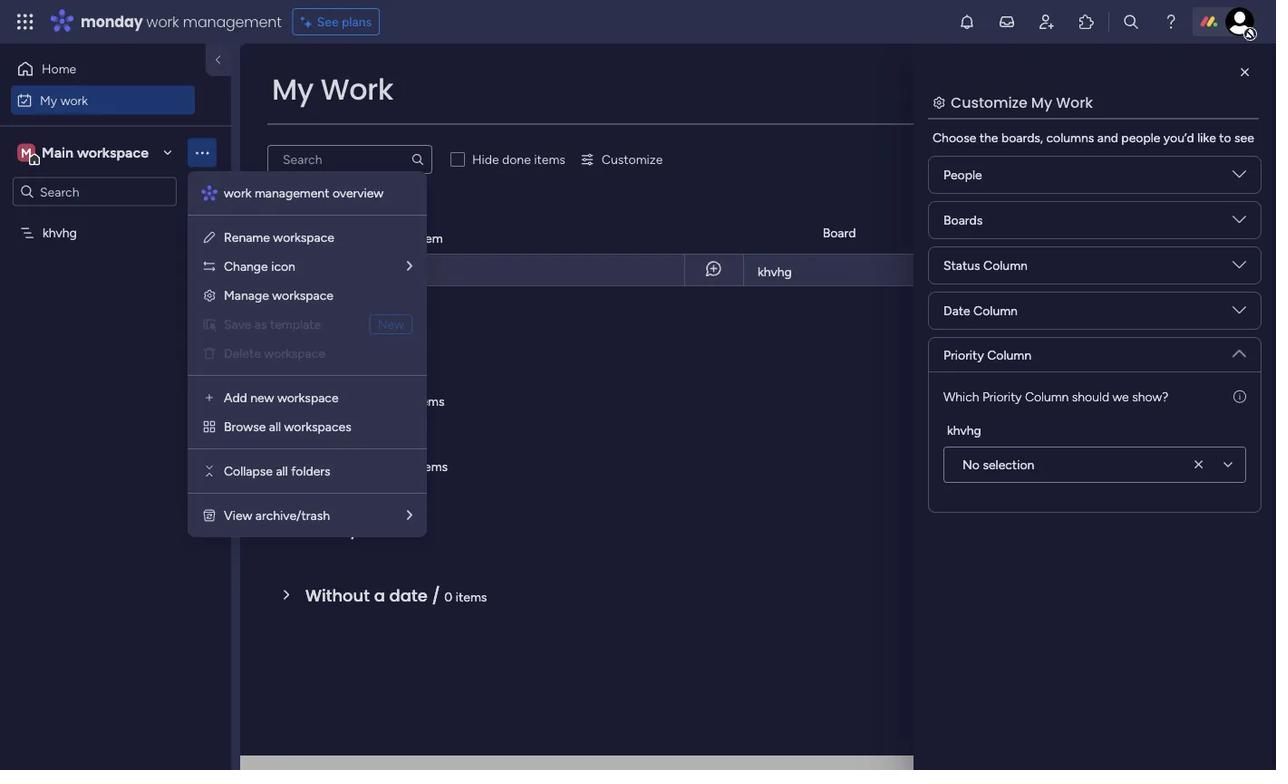 Task type: vqa. For each thing, say whether or not it's contained in the screenshot.
Delete workspace menu item
yes



Task type: locate. For each thing, give the bounding box(es) containing it.
column for status column
[[983, 258, 1028, 273]]

home
[[42, 61, 76, 77]]

collapse
[[224, 464, 273, 479]]

0 inside without a date / 0 items
[[444, 589, 453, 604]]

1 horizontal spatial 1
[[409, 230, 414, 246]]

dates
[[345, 225, 392, 248]]

0 horizontal spatial customize
[[602, 152, 663, 167]]

1 horizontal spatial people
[[1133, 225, 1171, 241]]

2 vertical spatial khvhg
[[947, 422, 981, 438]]

/ left "item" on the left top
[[396, 225, 405, 248]]

work up rename
[[224, 185, 251, 201]]

workspace inside workspace selection element
[[77, 144, 149, 161]]

column right date
[[973, 303, 1018, 319]]

items up this week / 0 items at bottom left
[[385, 328, 416, 343]]

workspace options image
[[193, 143, 211, 162]]

boards,
[[1001, 130, 1043, 145]]

khvhg inside "link"
[[758, 264, 792, 280]]

see
[[1234, 130, 1254, 145]]

1 vertical spatial week
[[346, 454, 388, 477]]

0 vertical spatial this
[[970, 265, 991, 279]]

project 1
[[295, 263, 344, 278]]

2 horizontal spatial work
[[224, 185, 251, 201]]

customize
[[951, 92, 1028, 112], [602, 152, 663, 167]]

dapulse dropdown down arrow image left 15, at right
[[1233, 258, 1246, 279]]

select product image
[[16, 13, 34, 31]]

workspace up search in workspace field
[[77, 144, 149, 161]]

apps image
[[1078, 13, 1096, 31]]

0 vertical spatial khvhg
[[43, 225, 77, 241]]

later
[[305, 519, 346, 542]]

2 dapulse dropdown down arrow image from the top
[[1233, 258, 1246, 279]]

items inside next week / 0 items
[[416, 459, 448, 474]]

0 vertical spatial all
[[269, 419, 281, 435]]

folders
[[291, 464, 330, 479]]

boards
[[943, 213, 983, 228]]

done
[[502, 152, 531, 167]]

1 horizontal spatial this
[[970, 265, 991, 279]]

1 horizontal spatial customize
[[951, 92, 1028, 112]]

menu
[[188, 171, 427, 537]]

dapulse dropdown down arrow image
[[1233, 213, 1246, 233], [1233, 258, 1246, 279], [1233, 304, 1246, 324], [1233, 340, 1246, 360]]

we
[[1112, 389, 1129, 404]]

0
[[374, 328, 382, 343], [402, 393, 410, 409], [405, 459, 413, 474], [363, 524, 371, 539], [444, 589, 453, 604]]

khvhg inside group
[[947, 422, 981, 438]]

dapulse dropdown down arrow image up v2 info icon
[[1233, 340, 1246, 360]]

all left folders
[[276, 464, 288, 479]]

view archive/trash image
[[202, 508, 217, 523]]

dapulse dropdown down arrow image for date column
[[1233, 304, 1246, 324]]

columns
[[1046, 130, 1094, 145]]

m
[[21, 145, 32, 160]]

all for browse
[[269, 419, 281, 435]]

0 right later at bottom left
[[363, 524, 371, 539]]

0 horizontal spatial people
[[943, 167, 982, 183]]

rename workspace
[[224, 230, 334, 245]]

1 right project
[[339, 263, 344, 278]]

0 horizontal spatial 1
[[339, 263, 344, 278]]

template
[[270, 317, 321, 332]]

items up next week / 0 items
[[413, 393, 445, 409]]

1 vertical spatial 1
[[339, 263, 344, 278]]

0 vertical spatial customize
[[951, 92, 1028, 112]]

this
[[970, 265, 991, 279], [305, 388, 338, 411]]

workspace down project
[[272, 288, 333, 303]]

menu item containing save as template
[[195, 310, 420, 339]]

1 vertical spatial work
[[60, 92, 88, 108]]

invite members image
[[1038, 13, 1056, 31]]

management
[[183, 11, 282, 32], [255, 185, 329, 201]]

/ up next week / 0 items
[[389, 388, 398, 411]]

customize inside the customize button
[[602, 152, 663, 167]]

workspace up project
[[273, 230, 334, 245]]

workspace for rename workspace
[[273, 230, 334, 245]]

workspace up the workspaces
[[277, 390, 339, 406]]

0 vertical spatial people
[[943, 167, 982, 183]]

column down group
[[983, 258, 1028, 273]]

browse all workspaces image
[[202, 420, 217, 434]]

priority up "which"
[[943, 347, 984, 363]]

work
[[321, 69, 393, 110], [1056, 92, 1093, 112]]

1 dapulse dropdown down arrow image from the top
[[1233, 213, 1246, 233]]

work up columns
[[1056, 92, 1093, 112]]

0 horizontal spatial work
[[60, 92, 88, 108]]

2 vertical spatial work
[[224, 185, 251, 201]]

my inside my work button
[[40, 92, 57, 108]]

date
[[389, 584, 428, 607]]

items inside this week / 0 items
[[413, 393, 445, 409]]

status column
[[943, 258, 1028, 273]]

1 horizontal spatial khvhg
[[758, 264, 792, 280]]

items inside today / 0 items
[[385, 328, 416, 343]]

work down home
[[60, 92, 88, 108]]

workspace down template
[[264, 346, 325, 361]]

you'd
[[1164, 130, 1194, 145]]

project
[[295, 263, 335, 278]]

/ right date
[[432, 584, 440, 607]]

customize for customize
[[602, 152, 663, 167]]

0 vertical spatial work
[[146, 11, 179, 32]]

khvhg inside list box
[[43, 225, 77, 241]]

nov
[[1236, 263, 1258, 277]]

this for week
[[305, 388, 338, 411]]

0 up list arrow icon
[[405, 459, 413, 474]]

change icon
[[224, 259, 295, 274]]

show?
[[1132, 389, 1168, 404]]

my for my work
[[40, 92, 57, 108]]

delete workspace
[[224, 346, 325, 361]]

main
[[42, 144, 73, 161]]

1 vertical spatial khvhg
[[758, 264, 792, 280]]

items right done
[[534, 152, 565, 167]]

this up the workspaces
[[305, 388, 338, 411]]

1 left "item" on the left top
[[409, 230, 414, 246]]

all
[[269, 419, 281, 435], [276, 464, 288, 479]]

dat
[[1256, 225, 1276, 241]]

4 dapulse dropdown down arrow image from the top
[[1233, 340, 1246, 360]]

dapulse dropdown down arrow image left dat
[[1233, 213, 1246, 233]]

1 vertical spatial all
[[276, 464, 288, 479]]

0 vertical spatial management
[[183, 11, 282, 32]]

priority
[[943, 347, 984, 363], [982, 389, 1022, 404]]

new
[[378, 317, 404, 332]]

work management overview
[[224, 185, 384, 201]]

work inside menu
[[224, 185, 251, 201]]

week
[[342, 388, 385, 411], [346, 454, 388, 477]]

a
[[374, 584, 385, 607]]

2 horizontal spatial khvhg
[[947, 422, 981, 438]]

0 horizontal spatial khvhg
[[43, 225, 77, 241]]

all down add new workspace
[[269, 419, 281, 435]]

save
[[224, 317, 251, 332]]

work down plans
[[321, 69, 393, 110]]

work for monday
[[146, 11, 179, 32]]

0 inside this week / 0 items
[[402, 393, 410, 409]]

my down see plans button
[[272, 69, 313, 110]]

manage
[[224, 288, 269, 303]]

add new workspace image
[[202, 391, 217, 405]]

work for my
[[60, 92, 88, 108]]

this for month
[[970, 265, 991, 279]]

0 horizontal spatial this
[[305, 388, 338, 411]]

workspace inside delete workspace menu item
[[264, 346, 325, 361]]

1 vertical spatial customize
[[602, 152, 663, 167]]

2 horizontal spatial my
[[1031, 92, 1052, 112]]

and
[[1097, 130, 1118, 145]]

rename workspace image
[[202, 230, 217, 245]]

this left the month
[[970, 265, 991, 279]]

week right next
[[346, 454, 388, 477]]

workspace selection element
[[17, 142, 151, 165]]

khvhg group
[[943, 421, 1246, 483]]

work
[[146, 11, 179, 32], [60, 92, 88, 108], [224, 185, 251, 201]]

dapulse dropdown down arrow image
[[1233, 168, 1246, 188]]

0 right the today at top left
[[374, 328, 382, 343]]

menu item
[[195, 310, 420, 339]]

items inside later / 0 items
[[374, 524, 406, 539]]

items down this week / 0 items at bottom left
[[416, 459, 448, 474]]

collapse all folders
[[224, 464, 330, 479]]

workspace
[[77, 144, 149, 161], [273, 230, 334, 245], [272, 288, 333, 303], [264, 346, 325, 361], [277, 390, 339, 406]]

column down 'date column'
[[987, 347, 1031, 363]]

Filter dashboard by text search field
[[267, 145, 432, 174]]

column for priority column
[[987, 347, 1031, 363]]

browse
[[224, 419, 266, 435]]

archive/trash
[[255, 508, 330, 523]]

0 inside later / 0 items
[[363, 524, 371, 539]]

later / 0 items
[[305, 519, 406, 542]]

1 horizontal spatial work
[[146, 11, 179, 32]]

None search field
[[267, 145, 432, 174]]

items right date
[[456, 589, 487, 604]]

work inside button
[[60, 92, 88, 108]]

column
[[983, 258, 1028, 273], [973, 303, 1018, 319], [987, 347, 1031, 363], [1025, 389, 1069, 404]]

customize for customize my work
[[951, 92, 1028, 112]]

1 vertical spatial management
[[255, 185, 329, 201]]

1 horizontal spatial work
[[1056, 92, 1093, 112]]

khvhg
[[43, 225, 77, 241], [758, 264, 792, 280], [947, 422, 981, 438]]

1 vertical spatial this
[[305, 388, 338, 411]]

my down home
[[40, 92, 57, 108]]

main content
[[240, 44, 1276, 770]]

dapulse dropdown down arrow image down the nov
[[1233, 304, 1246, 324]]

no selection
[[962, 457, 1034, 473]]

/ right later at bottom left
[[350, 519, 359, 542]]

week up the workspaces
[[342, 388, 385, 411]]

manage workspace image
[[202, 288, 217, 303]]

3 dapulse dropdown down arrow image from the top
[[1233, 304, 1246, 324]]

khvhg for khvhg group on the right
[[947, 422, 981, 438]]

week for this
[[342, 388, 385, 411]]

0 up next week / 0 items
[[402, 393, 410, 409]]

1 horizontal spatial my
[[272, 69, 313, 110]]

0 vertical spatial week
[[342, 388, 385, 411]]

0 vertical spatial 1
[[409, 230, 414, 246]]

1 vertical spatial people
[[1133, 225, 1171, 241]]

today / 0 items
[[305, 323, 416, 346]]

my up boards,
[[1031, 92, 1052, 112]]

option
[[0, 217, 231, 220]]

selection
[[983, 457, 1034, 473]]

priority right "which"
[[982, 389, 1022, 404]]

browse all workspaces
[[224, 419, 351, 435]]

my
[[272, 69, 313, 110], [1031, 92, 1052, 112], [40, 92, 57, 108]]

search image
[[411, 152, 425, 167]]

1
[[409, 230, 414, 246], [339, 263, 344, 278]]

customize button
[[573, 145, 670, 174]]

work right monday
[[146, 11, 179, 32]]

0 horizontal spatial my
[[40, 92, 57, 108]]

workspace for delete workspace
[[264, 346, 325, 361]]

0 right date
[[444, 589, 453, 604]]

dapulse dropdown down arrow image for boards
[[1233, 213, 1246, 233]]

v2 info image
[[1233, 387, 1246, 406]]

items right later at bottom left
[[374, 524, 406, 539]]

all for collapse
[[276, 464, 288, 479]]



Task type: describe. For each thing, give the bounding box(es) containing it.
group
[[998, 225, 1034, 241]]

my work
[[40, 92, 88, 108]]

/ down this week / 0 items at bottom left
[[393, 454, 401, 477]]

delete workspace menu item
[[195, 339, 420, 368]]

Search in workspace field
[[38, 181, 151, 202]]

manage workspace
[[224, 288, 333, 303]]

past
[[305, 225, 341, 248]]

0 vertical spatial priority
[[943, 347, 984, 363]]

hide
[[472, 152, 499, 167]]

status
[[943, 258, 980, 273]]

0 inside today / 0 items
[[374, 328, 382, 343]]

should
[[1072, 389, 1109, 404]]

see plans button
[[292, 8, 380, 35]]

my work button
[[11, 86, 195, 115]]

/ left new
[[361, 323, 369, 346]]

items inside without a date / 0 items
[[456, 589, 487, 604]]

people
[[1121, 130, 1160, 145]]

gary orlando image
[[1225, 7, 1254, 36]]

column left should
[[1025, 389, 1069, 404]]

notifications image
[[958, 13, 976, 31]]

khvhg for khvhg "link"
[[758, 264, 792, 280]]

today
[[305, 323, 357, 346]]

search everything image
[[1122, 13, 1140, 31]]

past dates / 1 item
[[305, 225, 443, 248]]

choose the boards, columns and people you'd like to see
[[933, 130, 1254, 145]]

main workspace
[[42, 144, 149, 161]]

monday work management
[[81, 11, 282, 32]]

list arrow image
[[407, 509, 412, 522]]

1 vertical spatial priority
[[982, 389, 1022, 404]]

delete
[[224, 346, 261, 361]]

week for next
[[346, 454, 388, 477]]

which priority column should we show?
[[943, 389, 1168, 404]]

khvhg heading
[[947, 421, 981, 440]]

month
[[994, 265, 1028, 279]]

change icon image
[[202, 259, 217, 274]]

list arrow image
[[407, 260, 412, 273]]

workspace for main workspace
[[77, 144, 149, 161]]

which
[[943, 389, 979, 404]]

hide done items
[[472, 152, 565, 167]]

like
[[1197, 130, 1216, 145]]

0 horizontal spatial work
[[321, 69, 393, 110]]

khvhg link
[[755, 255, 923, 287]]

monday
[[81, 11, 143, 32]]

help image
[[1162, 13, 1180, 31]]

my work
[[272, 69, 393, 110]]

this week / 0 items
[[305, 388, 445, 411]]

column for date column
[[973, 303, 1018, 319]]

icon
[[271, 259, 295, 274]]

view archive/trash
[[224, 508, 330, 523]]

nov 15, 
[[1236, 263, 1276, 277]]

this month
[[970, 265, 1028, 279]]

workspaces
[[284, 419, 351, 435]]

1 inside past dates / 1 item
[[409, 230, 414, 246]]

plans
[[342, 14, 372, 29]]

my for my work
[[272, 69, 313, 110]]

service icon image
[[202, 317, 217, 332]]

to
[[1219, 130, 1231, 145]]

without a date / 0 items
[[305, 584, 487, 607]]

change
[[224, 259, 268, 274]]

menu containing work management overview
[[188, 171, 427, 537]]

inbox image
[[998, 13, 1016, 31]]

15,
[[1261, 263, 1275, 277]]

add
[[224, 390, 247, 406]]

0 inside next week / 0 items
[[405, 459, 413, 474]]

rename
[[224, 230, 270, 245]]

dapulse dropdown down arrow image for priority column
[[1233, 340, 1246, 360]]

see plans
[[317, 14, 372, 29]]

dapulse dropdown down arrow image for status column
[[1233, 258, 1246, 279]]

next week / 0 items
[[305, 454, 448, 477]]

customize my work
[[951, 92, 1093, 112]]

collapse all folders image
[[202, 464, 217, 479]]

priority column
[[943, 347, 1031, 363]]

date
[[943, 303, 970, 319]]

my inside main content
[[1031, 92, 1052, 112]]

item
[[417, 230, 443, 246]]

delete workspace image
[[202, 346, 217, 361]]

add new workspace
[[224, 390, 339, 406]]

khvhg list box
[[0, 214, 231, 493]]

workspace for manage workspace
[[272, 288, 333, 303]]

main content containing past dates /
[[240, 44, 1276, 770]]

overview
[[332, 185, 384, 201]]

board
[[823, 225, 856, 241]]

view
[[224, 508, 252, 523]]

as
[[255, 317, 267, 332]]

without
[[305, 584, 370, 607]]

new
[[250, 390, 274, 406]]

save as template
[[224, 317, 321, 332]]

see
[[317, 14, 339, 29]]

workspace image
[[17, 143, 35, 163]]

choose
[[933, 130, 976, 145]]

home button
[[11, 54, 195, 83]]

next
[[305, 454, 341, 477]]

date column
[[943, 303, 1018, 319]]

no
[[962, 457, 980, 473]]

the
[[979, 130, 998, 145]]



